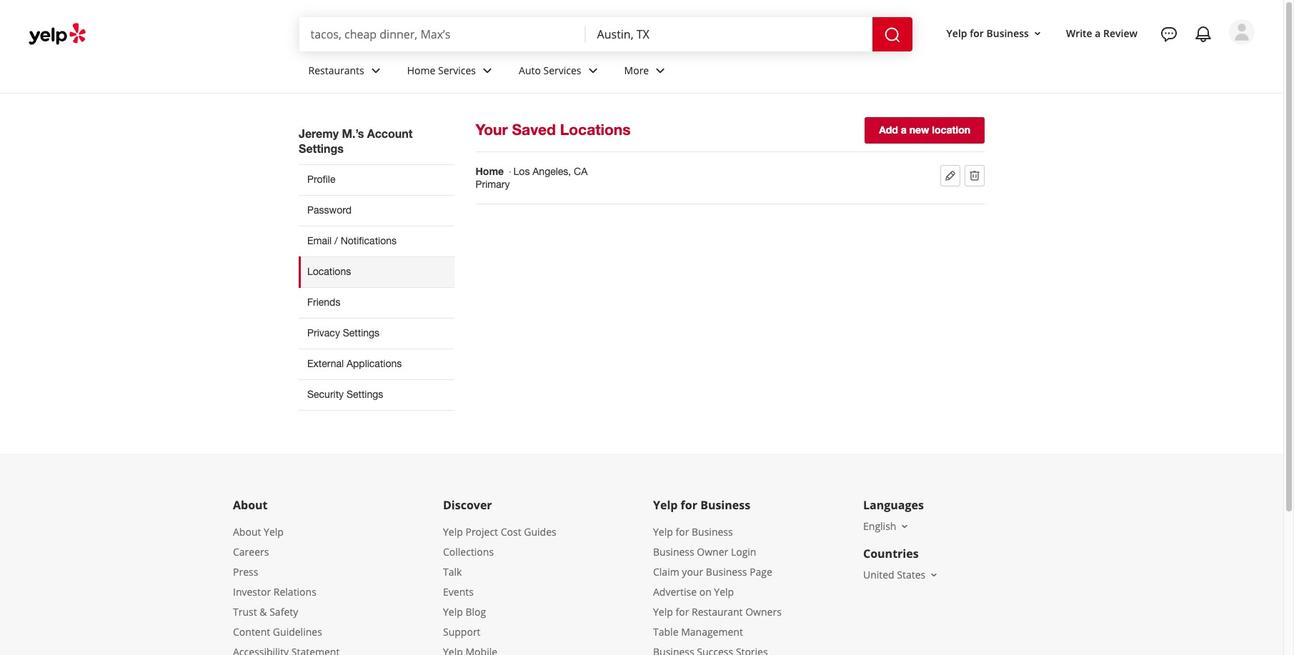 Task type: vqa. For each thing, say whether or not it's contained in the screenshot.
'WRITE A REVIEW' "link"
yes



Task type: locate. For each thing, give the bounding box(es) containing it.
friends
[[307, 297, 341, 308]]

0 horizontal spatial services
[[438, 63, 476, 77]]

business up claim
[[653, 545, 695, 559]]

1 horizontal spatial 16 chevron down v2 image
[[929, 569, 940, 581]]

1 none field from the left
[[311, 26, 574, 42]]

yelp for restaurant owners link
[[653, 605, 782, 619]]

none field find
[[311, 26, 574, 42]]

home inside business categories element
[[407, 63, 436, 77]]

about up about yelp link
[[233, 497, 268, 513]]

business categories element
[[297, 51, 1255, 93]]

1 vertical spatial locations
[[307, 266, 351, 277]]

privacy settings link
[[299, 318, 454, 349]]

business
[[987, 26, 1029, 40], [701, 497, 751, 513], [692, 525, 733, 539], [653, 545, 695, 559], [706, 565, 747, 579]]

services for auto services
[[544, 63, 582, 77]]

1 vertical spatial home
[[476, 165, 504, 177]]

support
[[443, 625, 481, 639]]

a for add
[[901, 124, 907, 136]]

24 chevron down v2 image inside restaurants link
[[367, 62, 384, 79]]

1 horizontal spatial home
[[476, 165, 504, 177]]

privacy settings
[[307, 327, 380, 339]]

relations
[[274, 585, 317, 599]]

investor
[[233, 585, 271, 599]]

write
[[1066, 26, 1093, 40]]

business up owner
[[692, 525, 733, 539]]

None search field
[[299, 17, 915, 51]]

home
[[407, 63, 436, 77], [476, 165, 504, 177]]

None field
[[311, 26, 574, 42], [597, 26, 861, 42]]

business left 16 chevron down v2 icon
[[987, 26, 1029, 40]]

yelp up the table
[[653, 605, 673, 619]]

services
[[438, 63, 476, 77], [544, 63, 582, 77]]

jeremy
[[299, 127, 339, 140]]

24 chevron down v2 image inside home services link
[[479, 62, 496, 79]]

/
[[335, 235, 338, 247]]

external
[[307, 358, 344, 369]]

user actions element
[[935, 18, 1275, 106]]

2 horizontal spatial 24 chevron down v2 image
[[652, 62, 669, 79]]

for up business owner login link
[[676, 525, 689, 539]]

1 horizontal spatial yelp for business
[[947, 26, 1029, 40]]

jeremy m. image
[[1229, 19, 1255, 45]]

page
[[750, 565, 773, 579]]

0 horizontal spatial a
[[901, 124, 907, 136]]

&
[[260, 605, 267, 619]]

2 24 chevron down v2 image from the left
[[479, 62, 496, 79]]

events
[[443, 585, 474, 599]]

0 vertical spatial about
[[233, 497, 268, 513]]

16 chevron down v2 image inside united states 'dropdown button'
[[929, 569, 940, 581]]

owners
[[746, 605, 782, 619]]

1 horizontal spatial none field
[[597, 26, 861, 42]]

blog
[[466, 605, 486, 619]]

table
[[653, 625, 679, 639]]

16 chevron down v2 image right states
[[929, 569, 940, 581]]

16 chevron down v2 image inside english popup button
[[900, 521, 911, 532]]

16 chevron down v2 image
[[900, 521, 911, 532], [929, 569, 940, 581]]

1 about from the top
[[233, 497, 268, 513]]

languages
[[863, 497, 924, 513]]

1 horizontal spatial locations
[[560, 121, 631, 139]]

3 24 chevron down v2 image from the left
[[652, 62, 669, 79]]

write a review
[[1066, 26, 1138, 40]]

settings for privacy
[[343, 327, 380, 339]]

talk
[[443, 565, 462, 579]]

0 vertical spatial 16 chevron down v2 image
[[900, 521, 911, 532]]

24 chevron down v2 image inside more link
[[652, 62, 669, 79]]

0 vertical spatial yelp for business
[[947, 26, 1029, 40]]

1 vertical spatial a
[[901, 124, 907, 136]]

24 chevron down v2 image
[[367, 62, 384, 79], [479, 62, 496, 79], [652, 62, 669, 79]]

a
[[1095, 26, 1101, 40], [901, 124, 907, 136]]

yelp for business left 16 chevron down v2 icon
[[947, 26, 1029, 40]]

0 horizontal spatial 16 chevron down v2 image
[[900, 521, 911, 532]]

2 vertical spatial settings
[[347, 389, 383, 400]]

privacy
[[307, 327, 340, 339]]

1 horizontal spatial a
[[1095, 26, 1101, 40]]

press link
[[233, 565, 258, 579]]

friends link
[[299, 287, 454, 318]]

24 chevron down v2 image right the more
[[652, 62, 669, 79]]

for left 16 chevron down v2 icon
[[970, 26, 984, 40]]

home services link
[[396, 51, 508, 93]]

locations up ca
[[560, 121, 631, 139]]

about for about
[[233, 497, 268, 513]]

yelp inside yelp for business button
[[947, 26, 968, 40]]

settings down applications
[[347, 389, 383, 400]]

24 chevron down v2 image right the restaurants
[[367, 62, 384, 79]]

for inside button
[[970, 26, 984, 40]]

2 none field from the left
[[597, 26, 861, 42]]

24 chevron down v2 image left auto
[[479, 62, 496, 79]]

0 vertical spatial home
[[407, 63, 436, 77]]

business inside button
[[987, 26, 1029, 40]]

english
[[863, 520, 897, 533]]

Find text field
[[311, 26, 574, 42]]

a for write
[[1095, 26, 1101, 40]]

for
[[970, 26, 984, 40], [681, 497, 698, 513], [676, 525, 689, 539], [676, 605, 689, 619]]

1 24 chevron down v2 image from the left
[[367, 62, 384, 79]]

0 vertical spatial a
[[1095, 26, 1101, 40]]

about inside 'about yelp careers press investor relations trust & safety content guidelines'
[[233, 525, 261, 539]]

0 horizontal spatial home
[[407, 63, 436, 77]]

services left 24 chevron down v2 icon
[[544, 63, 582, 77]]

about
[[233, 497, 268, 513], [233, 525, 261, 539]]

1 services from the left
[[438, 63, 476, 77]]

1 horizontal spatial services
[[544, 63, 582, 77]]

united states button
[[863, 568, 940, 582]]

0 horizontal spatial none field
[[311, 26, 574, 42]]

investor relations link
[[233, 585, 317, 599]]

2 about from the top
[[233, 525, 261, 539]]

saved
[[512, 121, 556, 139]]

0 horizontal spatial 24 chevron down v2 image
[[367, 62, 384, 79]]

yelp project cost guides collections talk events yelp blog support
[[443, 525, 557, 639]]

more link
[[613, 51, 681, 93]]

none field the near
[[597, 26, 861, 42]]

yelp project cost guides link
[[443, 525, 557, 539]]

add a new location link
[[865, 117, 985, 144]]

locations
[[560, 121, 631, 139], [307, 266, 351, 277]]

yelp for business inside button
[[947, 26, 1029, 40]]

home for home
[[476, 165, 504, 177]]

m.'s
[[342, 127, 364, 140]]

security
[[307, 389, 344, 400]]

yelp up collections
[[443, 525, 463, 539]]

settings up external applications
[[343, 327, 380, 339]]

0 vertical spatial settings
[[299, 142, 344, 155]]

settings inside "jeremy m.'s account settings"
[[299, 142, 344, 155]]

settings
[[299, 142, 344, 155], [343, 327, 380, 339], [347, 389, 383, 400]]

profile
[[307, 174, 336, 185]]

about up careers link
[[233, 525, 261, 539]]

services down find text box
[[438, 63, 476, 77]]

email / notifications link
[[299, 226, 454, 257]]

settings for security
[[347, 389, 383, 400]]

1 vertical spatial settings
[[343, 327, 380, 339]]

claim
[[653, 565, 680, 579]]

home down find text box
[[407, 63, 436, 77]]

yelp
[[947, 26, 968, 40], [653, 497, 678, 513], [264, 525, 284, 539], [443, 525, 463, 539], [653, 525, 673, 539], [714, 585, 734, 599], [443, 605, 463, 619], [653, 605, 673, 619]]

a right write
[[1095, 26, 1101, 40]]

a inside write a review link
[[1095, 26, 1101, 40]]

restaurants link
[[297, 51, 396, 93]]

yelp up careers link
[[264, 525, 284, 539]]

2 services from the left
[[544, 63, 582, 77]]

your
[[476, 121, 508, 139]]

none field up business categories element in the top of the page
[[597, 26, 861, 42]]

los
[[514, 166, 530, 177]]

1 vertical spatial yelp for business
[[653, 497, 751, 513]]

yelp up yelp for business link
[[653, 497, 678, 513]]

24 chevron down v2 image
[[584, 62, 602, 79]]

locations link
[[299, 257, 454, 287]]

a inside add a new location link
[[901, 124, 907, 136]]

claim your business page link
[[653, 565, 773, 579]]

restaurant
[[692, 605, 743, 619]]

business owner login link
[[653, 545, 757, 559]]

0 horizontal spatial locations
[[307, 266, 351, 277]]

discover
[[443, 497, 492, 513]]

write a review link
[[1061, 20, 1144, 46]]

1 horizontal spatial 24 chevron down v2 image
[[479, 62, 496, 79]]

none field up 'home services'
[[311, 26, 574, 42]]

1 vertical spatial about
[[233, 525, 261, 539]]

settings down jeremy
[[299, 142, 344, 155]]

locations up friends
[[307, 266, 351, 277]]

yelp right on
[[714, 585, 734, 599]]

yelp for business up yelp for business link
[[653, 497, 751, 513]]

yelp down events
[[443, 605, 463, 619]]

1 vertical spatial 16 chevron down v2 image
[[929, 569, 940, 581]]

a right add
[[901, 124, 907, 136]]

yelp right search icon
[[947, 26, 968, 40]]

home up primary
[[476, 165, 504, 177]]

0 vertical spatial locations
[[560, 121, 631, 139]]

16 chevron down v2 image down 'languages'
[[900, 521, 911, 532]]

email / notifications
[[307, 235, 397, 247]]



Task type: describe. For each thing, give the bounding box(es) containing it.
on
[[700, 585, 712, 599]]

events link
[[443, 585, 474, 599]]

16 chevron down v2 image for countries
[[929, 569, 940, 581]]

your saved locations
[[476, 121, 631, 139]]

your
[[682, 565, 703, 579]]

guides
[[524, 525, 557, 539]]

location
[[932, 124, 971, 136]]

external applications
[[307, 358, 402, 369]]

password
[[307, 204, 352, 216]]

about yelp careers press investor relations trust & safety content guidelines
[[233, 525, 322, 639]]

services for home services
[[438, 63, 476, 77]]

notifications
[[341, 235, 397, 247]]

home services
[[407, 63, 476, 77]]

more
[[624, 63, 649, 77]]

advertise
[[653, 585, 697, 599]]

advertise on yelp link
[[653, 585, 734, 599]]

jeremy m.'s account settings
[[299, 127, 413, 155]]

notifications image
[[1195, 26, 1212, 43]]

united
[[863, 568, 895, 582]]

management
[[681, 625, 743, 639]]

support link
[[443, 625, 481, 639]]

Near text field
[[597, 26, 861, 42]]

search image
[[884, 26, 901, 43]]

security settings link
[[299, 379, 454, 411]]

yelp up claim
[[653, 525, 673, 539]]

account
[[367, 127, 413, 140]]

careers
[[233, 545, 269, 559]]

24 chevron down v2 image for home services
[[479, 62, 496, 79]]

security settings
[[307, 389, 383, 400]]

yelp blog link
[[443, 605, 486, 619]]

restaurants
[[308, 63, 364, 77]]

add a new location
[[879, 124, 971, 136]]

review
[[1104, 26, 1138, 40]]

add
[[879, 124, 898, 136]]

new
[[910, 124, 930, 136]]

trust & safety link
[[233, 605, 298, 619]]

primary
[[476, 179, 510, 190]]

auto services link
[[508, 51, 613, 93]]

0 horizontal spatial yelp for business
[[653, 497, 751, 513]]

24 chevron down v2 image for restaurants
[[367, 62, 384, 79]]

business up yelp for business link
[[701, 497, 751, 513]]

profile link
[[299, 164, 454, 195]]

password link
[[299, 195, 454, 226]]

yelp for business button
[[941, 20, 1049, 46]]

states
[[897, 568, 926, 582]]

for down advertise
[[676, 605, 689, 619]]

talk link
[[443, 565, 462, 579]]

applications
[[347, 358, 402, 369]]

auto
[[519, 63, 541, 77]]

english button
[[863, 520, 911, 533]]

16 chevron down v2 image
[[1032, 28, 1044, 39]]

business down owner
[[706, 565, 747, 579]]

yelp for business link
[[653, 525, 733, 539]]

owner
[[697, 545, 729, 559]]

home for home services
[[407, 63, 436, 77]]

for up yelp for business link
[[681, 497, 698, 513]]

angeles,
[[533, 166, 571, 177]]

yelp inside 'about yelp careers press investor relations trust & safety content guidelines'
[[264, 525, 284, 539]]

press
[[233, 565, 258, 579]]

yelp for business business owner login claim your business page advertise on yelp yelp for restaurant owners table management
[[653, 525, 782, 639]]

auto services
[[519, 63, 582, 77]]

about for about yelp careers press investor relations trust & safety content guidelines
[[233, 525, 261, 539]]

24 chevron down v2 image for more
[[652, 62, 669, 79]]

los angeles, ca primary
[[476, 166, 588, 190]]

external applications link
[[299, 349, 454, 379]]

ca
[[574, 166, 588, 177]]

united states
[[863, 568, 926, 582]]

project
[[466, 525, 498, 539]]

content guidelines link
[[233, 625, 322, 639]]

guidelines
[[273, 625, 322, 639]]

countries
[[863, 546, 919, 562]]

messages image
[[1161, 26, 1178, 43]]

cost
[[501, 525, 522, 539]]

login
[[731, 545, 757, 559]]

collections
[[443, 545, 494, 559]]

careers link
[[233, 545, 269, 559]]

collections link
[[443, 545, 494, 559]]

safety
[[270, 605, 298, 619]]

trust
[[233, 605, 257, 619]]

16 chevron down v2 image for languages
[[900, 521, 911, 532]]

table management link
[[653, 625, 743, 639]]

content
[[233, 625, 270, 639]]



